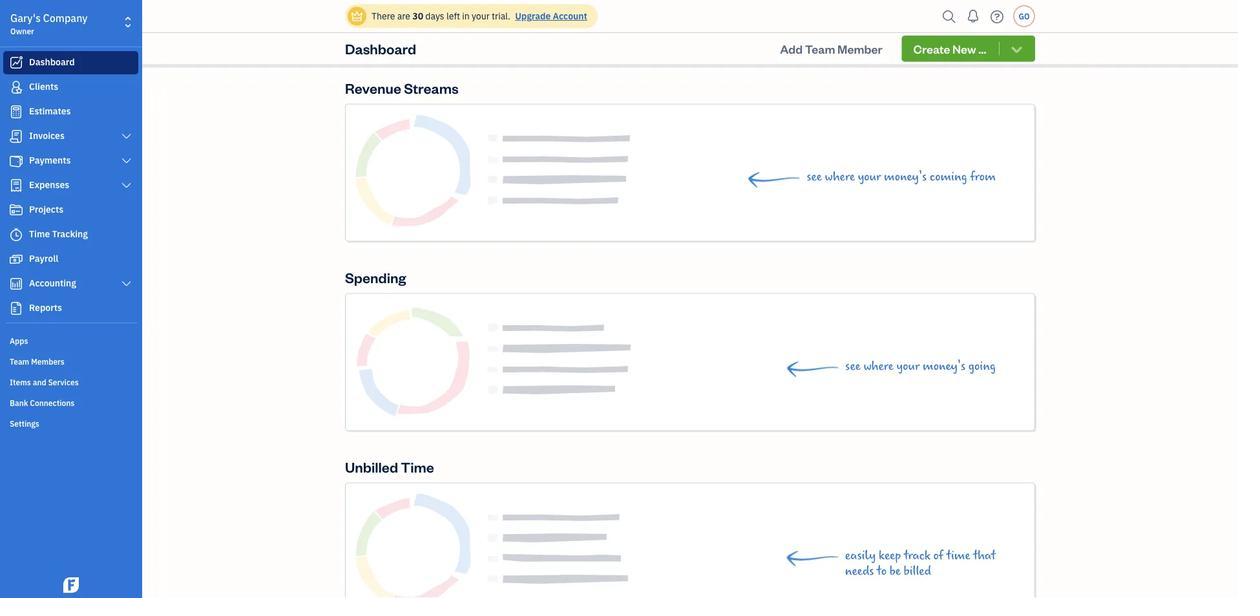 Task type: describe. For each thing, give the bounding box(es) containing it.
chevron large down image for accounting
[[121, 279, 133, 289]]

bank connections link
[[3, 393, 138, 412]]

expenses
[[29, 179, 69, 191]]

estimates
[[29, 105, 71, 117]]

create
[[914, 41, 951, 56]]

dashboard inside main element
[[29, 56, 75, 68]]

your for see where your money's coming from
[[858, 170, 882, 184]]

report image
[[8, 302, 24, 315]]

projects link
[[3, 199, 138, 222]]

estimates link
[[3, 100, 138, 124]]

team inside main element
[[10, 356, 29, 367]]

streams
[[404, 79, 459, 97]]

chevrondown image
[[1010, 42, 1025, 55]]

apps
[[10, 336, 28, 346]]

chevron large down image for invoices
[[121, 131, 133, 142]]

chart image
[[8, 277, 24, 290]]

go
[[1019, 11, 1030, 21]]

items and services link
[[3, 372, 138, 391]]

trial.
[[492, 10, 511, 22]]

accounting link
[[3, 272, 138, 296]]

be
[[890, 564, 901, 578]]

add team member
[[781, 41, 883, 56]]

member
[[838, 41, 883, 56]]

connections
[[30, 398, 75, 408]]

team members link
[[3, 351, 138, 371]]

see for see where your money's coming from
[[807, 170, 822, 184]]

in
[[462, 10, 470, 22]]

unbilled
[[345, 458, 398, 476]]

items
[[10, 377, 31, 387]]

see for see where your money's going
[[846, 359, 861, 373]]

where for see where your money's going
[[864, 359, 894, 373]]

crown image
[[350, 9, 364, 23]]

tracking
[[52, 228, 88, 240]]

team members
[[10, 356, 65, 367]]

expense image
[[8, 179, 24, 192]]

bank
[[10, 398, 28, 408]]

easily
[[846, 549, 876, 563]]

freshbooks image
[[61, 577, 81, 593]]

30
[[413, 10, 424, 22]]

money's for coming
[[885, 170, 927, 184]]

go to help image
[[987, 7, 1008, 26]]

members
[[31, 356, 65, 367]]

payroll link
[[3, 248, 138, 271]]

project image
[[8, 204, 24, 217]]

team inside "button"
[[806, 41, 836, 56]]

clients link
[[3, 76, 138, 99]]

there
[[372, 10, 395, 22]]

clients
[[29, 81, 58, 92]]

time inside time tracking link
[[29, 228, 50, 240]]

reports link
[[3, 297, 138, 320]]

keep
[[879, 549, 902, 563]]

upgrade account link
[[513, 10, 588, 22]]

create new … button
[[902, 36, 1036, 62]]

go button
[[1014, 5, 1036, 27]]

invoice image
[[8, 130, 24, 143]]

spending
[[345, 268, 406, 287]]

bank connections
[[10, 398, 75, 408]]

projects
[[29, 203, 64, 215]]

money image
[[8, 253, 24, 266]]

time
[[947, 549, 971, 563]]

money's for going
[[923, 359, 966, 373]]

time tracking link
[[3, 223, 138, 246]]

chevron large down image for payments
[[121, 156, 133, 166]]

are
[[397, 10, 411, 22]]

1 horizontal spatial time
[[401, 458, 434, 476]]

gary's
[[10, 11, 41, 25]]

to
[[878, 564, 887, 578]]

account
[[553, 10, 588, 22]]



Task type: vqa. For each thing, say whether or not it's contained in the screenshot.
Actions
no



Task type: locate. For each thing, give the bounding box(es) containing it.
chevron large down image inside accounting link
[[121, 279, 133, 289]]

see where your money's coming from
[[807, 170, 996, 184]]

time
[[29, 228, 50, 240], [401, 458, 434, 476]]

see
[[807, 170, 822, 184], [846, 359, 861, 373]]

expenses link
[[3, 174, 138, 197]]

and
[[33, 377, 46, 387]]

timer image
[[8, 228, 24, 241]]

1 vertical spatial time
[[401, 458, 434, 476]]

0 horizontal spatial team
[[10, 356, 29, 367]]

add team member button
[[769, 36, 895, 62]]

unbilled time
[[345, 458, 434, 476]]

estimate image
[[8, 105, 24, 118]]

team
[[806, 41, 836, 56], [10, 356, 29, 367]]

0 vertical spatial chevron large down image
[[121, 131, 133, 142]]

0 vertical spatial team
[[806, 41, 836, 56]]

gary's company owner
[[10, 11, 88, 36]]

of
[[934, 549, 944, 563]]

there are 30 days left in your trial. upgrade account
[[372, 10, 588, 22]]

settings
[[10, 418, 39, 429]]

dashboard link
[[3, 51, 138, 74]]

new
[[953, 41, 977, 56]]

0 vertical spatial your
[[472, 10, 490, 22]]

1 horizontal spatial where
[[864, 359, 894, 373]]

0 horizontal spatial time
[[29, 228, 50, 240]]

1 horizontal spatial dashboard
[[345, 39, 416, 58]]

1 vertical spatial chevron large down image
[[121, 156, 133, 166]]

chevron large down image inside payments link
[[121, 156, 133, 166]]

dashboard down there
[[345, 39, 416, 58]]

payments
[[29, 154, 71, 166]]

services
[[48, 377, 79, 387]]

1 vertical spatial money's
[[923, 359, 966, 373]]

2 vertical spatial your
[[897, 359, 920, 373]]

1 horizontal spatial team
[[806, 41, 836, 56]]

see where your money's going
[[846, 359, 996, 373]]

create new …
[[914, 41, 987, 56]]

1 vertical spatial team
[[10, 356, 29, 367]]

team right add
[[806, 41, 836, 56]]

reports
[[29, 302, 62, 314]]

0 horizontal spatial your
[[472, 10, 490, 22]]

1 vertical spatial where
[[864, 359, 894, 373]]

chevron large down image
[[121, 131, 133, 142], [121, 156, 133, 166], [121, 279, 133, 289]]

revenue streams
[[345, 79, 459, 97]]

team down apps
[[10, 356, 29, 367]]

where
[[825, 170, 855, 184], [864, 359, 894, 373]]

3 chevron large down image from the top
[[121, 279, 133, 289]]

payments link
[[3, 149, 138, 173]]

billed
[[904, 564, 932, 578]]

dashboard
[[345, 39, 416, 58], [29, 56, 75, 68]]

0 vertical spatial money's
[[885, 170, 927, 184]]

money's
[[885, 170, 927, 184], [923, 359, 966, 373]]

payroll
[[29, 253, 58, 264]]

search image
[[940, 7, 960, 26]]

accounting
[[29, 277, 76, 289]]

0 vertical spatial where
[[825, 170, 855, 184]]

dashboard up clients at the left of page
[[29, 56, 75, 68]]

company
[[43, 11, 88, 25]]

needs
[[846, 564, 875, 578]]

time right timer icon
[[29, 228, 50, 240]]

apps link
[[3, 330, 138, 350]]

client image
[[8, 81, 24, 94]]

chevron large down image
[[121, 180, 133, 191]]

time right unbilled
[[401, 458, 434, 476]]

upgrade
[[515, 10, 551, 22]]

1 vertical spatial see
[[846, 359, 861, 373]]

money's left coming
[[885, 170, 927, 184]]

your
[[472, 10, 490, 22], [858, 170, 882, 184], [897, 359, 920, 373]]

1 chevron large down image from the top
[[121, 131, 133, 142]]

time tracking
[[29, 228, 88, 240]]

0 vertical spatial time
[[29, 228, 50, 240]]

items and services
[[10, 377, 79, 387]]

dashboard image
[[8, 56, 24, 69]]

left
[[447, 10, 460, 22]]

where for see where your money's coming from
[[825, 170, 855, 184]]

easily keep track of time that needs to be billed
[[846, 549, 996, 578]]

2 horizontal spatial your
[[897, 359, 920, 373]]

add
[[781, 41, 803, 56]]

…
[[979, 41, 987, 56]]

invoices
[[29, 130, 65, 142]]

going
[[969, 359, 996, 373]]

track
[[905, 549, 931, 563]]

1 horizontal spatial see
[[846, 359, 861, 373]]

1 horizontal spatial your
[[858, 170, 882, 184]]

revenue
[[345, 79, 401, 97]]

settings link
[[3, 413, 138, 433]]

days
[[426, 10, 445, 22]]

payment image
[[8, 155, 24, 167]]

that
[[974, 549, 996, 563]]

from
[[971, 170, 996, 184]]

0 horizontal spatial where
[[825, 170, 855, 184]]

0 vertical spatial see
[[807, 170, 822, 184]]

owner
[[10, 26, 34, 36]]

0 horizontal spatial see
[[807, 170, 822, 184]]

0 horizontal spatial dashboard
[[29, 56, 75, 68]]

invoices link
[[3, 125, 138, 148]]

2 vertical spatial chevron large down image
[[121, 279, 133, 289]]

money's left going
[[923, 359, 966, 373]]

1 vertical spatial your
[[858, 170, 882, 184]]

2 chevron large down image from the top
[[121, 156, 133, 166]]

main element
[[0, 0, 175, 598]]

your for see where your money's going
[[897, 359, 920, 373]]

coming
[[930, 170, 968, 184]]

notifications image
[[963, 3, 984, 29]]



